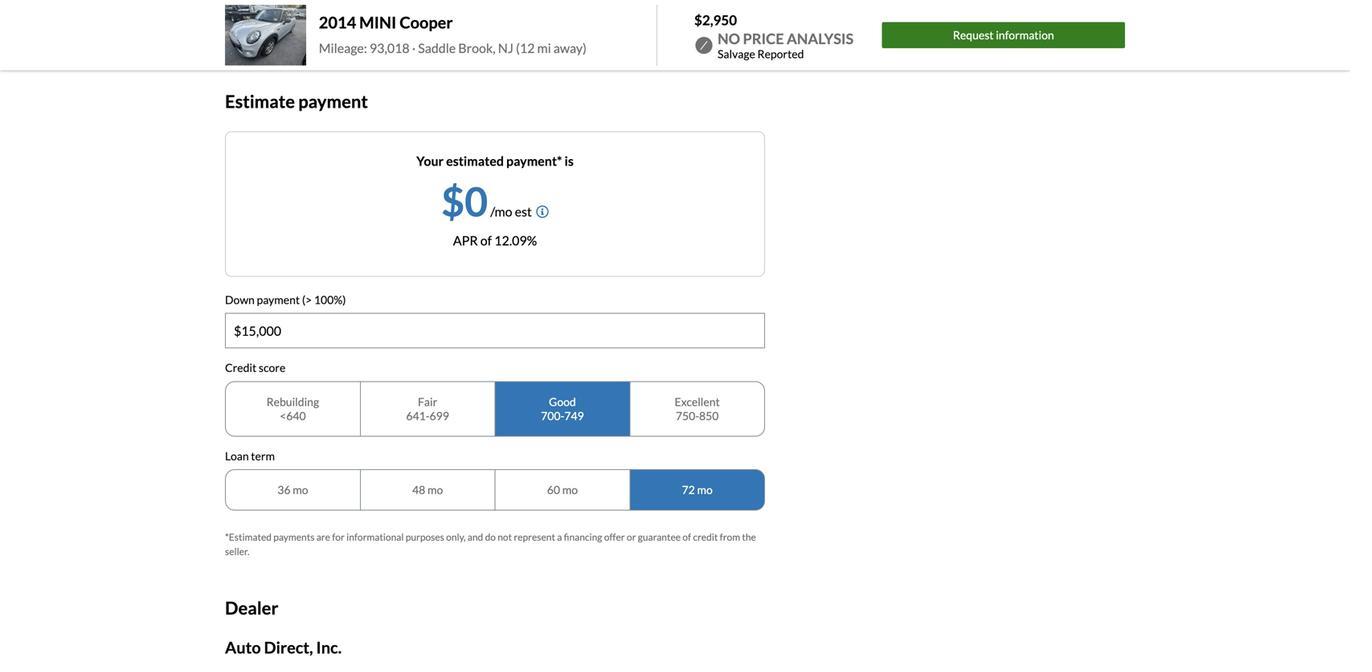 Task type: describe. For each thing, give the bounding box(es) containing it.
*estimated
[[225, 532, 272, 543]]

apr
[[453, 233, 478, 248]]

payments
[[274, 532, 315, 543]]

700-
[[541, 409, 565, 423]]

749
[[565, 409, 584, 423]]

2 33 from the top
[[277, 32, 291, 48]]

Down payment (> 100%) text field
[[226, 314, 765, 348]]

info circle image
[[536, 205, 549, 218]]

est
[[515, 204, 532, 219]]

excellent
[[675, 395, 720, 409]]

dealership
[[361, 13, 421, 28]]

(12
[[516, 40, 535, 56]]

/mo
[[491, 204, 513, 219]]

of inside *estimated payments are for informational purposes only, and do not represent a financing offer or guarantee of credit from the seller.
[[683, 532, 691, 543]]

· inside 2014 mini cooper mileage: 93,018 · saddle brook, nj (12 mi away)
[[412, 40, 416, 56]]

60
[[547, 483, 560, 497]]

on
[[322, 32, 336, 48]]

payment for estimate
[[298, 91, 368, 112]]

mini
[[359, 13, 397, 32]]

33 days at this dealership 33 days on cargurus · 4 saves
[[277, 13, 443, 48]]

850
[[699, 409, 719, 423]]

purposes
[[406, 532, 444, 543]]

no price analysis salvage reported
[[718, 30, 854, 61]]

72
[[682, 483, 695, 497]]

auto direct, inc.
[[225, 638, 342, 658]]

and
[[468, 532, 483, 543]]

your estimated payment* is
[[417, 153, 574, 169]]

1 33 from the top
[[277, 13, 291, 28]]

93,018
[[370, 40, 410, 56]]

the
[[742, 532, 756, 543]]

are
[[317, 532, 330, 543]]

good
[[549, 395, 576, 409]]

60 mo
[[547, 483, 578, 497]]

cargurus
[[339, 32, 394, 48]]

641-
[[406, 409, 430, 423]]

credit score
[[225, 361, 286, 375]]

no
[[718, 30, 740, 47]]

credit
[[693, 532, 718, 543]]

mo for 72 mo
[[697, 483, 713, 497]]

estimate payment
[[225, 91, 368, 112]]

guarantee
[[638, 532, 681, 543]]

from
[[720, 532, 740, 543]]

<640
[[280, 409, 306, 423]]

0 horizontal spatial of
[[481, 233, 492, 248]]

for
[[332, 532, 345, 543]]

salvage
[[718, 47, 756, 61]]

48
[[412, 483, 425, 497]]

48 mo
[[412, 483, 443, 497]]

your
[[417, 153, 444, 169]]

credit
[[225, 361, 257, 375]]

not
[[498, 532, 512, 543]]

this
[[337, 13, 358, 28]]

$2,950
[[695, 12, 737, 28]]

away)
[[554, 40, 587, 56]]

dealer
[[225, 598, 279, 619]]

cooper
[[400, 13, 453, 32]]

request
[[953, 28, 994, 42]]

down payment (> 100%)
[[225, 293, 346, 307]]

inc.
[[316, 638, 342, 658]]

2014 mini cooper mileage: 93,018 · saddle brook, nj (12 mi away)
[[319, 13, 587, 56]]

mo for 60 mo
[[563, 483, 578, 497]]

mileage:
[[319, 40, 367, 56]]

a
[[557, 532, 562, 543]]

2014
[[319, 13, 356, 32]]

price
[[743, 30, 784, 47]]

saddle
[[418, 40, 456, 56]]

699
[[430, 409, 449, 423]]

mi
[[537, 40, 551, 56]]

fair 641-699
[[406, 395, 449, 423]]

(>
[[302, 293, 312, 307]]

nj
[[498, 40, 514, 56]]



Task type: locate. For each thing, give the bounding box(es) containing it.
1 days from the top
[[294, 13, 320, 28]]

score
[[259, 361, 286, 375]]

· right 4
[[412, 40, 416, 56]]

mo for 36 mo
[[293, 483, 308, 497]]

at
[[323, 13, 334, 28]]

750-
[[676, 409, 699, 423]]

36 mo
[[278, 483, 308, 497]]

fair
[[418, 395, 438, 409]]

information
[[996, 28, 1055, 42]]

payment
[[298, 91, 368, 112], [257, 293, 300, 307]]

seller.
[[225, 546, 250, 558]]

payment left (>
[[257, 293, 300, 307]]

1 vertical spatial of
[[683, 532, 691, 543]]

of right 'apr'
[[481, 233, 492, 248]]

only,
[[446, 532, 466, 543]]

0 horizontal spatial ·
[[396, 32, 400, 48]]

12.09%
[[495, 233, 537, 248]]

offer
[[604, 532, 625, 543]]

mo right 72
[[697, 483, 713, 497]]

33 left on
[[277, 32, 291, 48]]

33 left the at
[[277, 13, 291, 28]]

1 vertical spatial 33
[[277, 32, 291, 48]]

$0 /mo est
[[441, 177, 532, 225]]

direct,
[[264, 638, 313, 658]]

payment*
[[507, 153, 562, 169]]

0 vertical spatial payment
[[298, 91, 368, 112]]

saves
[[412, 32, 443, 48]]

36
[[278, 483, 291, 497]]

4 mo from the left
[[697, 483, 713, 497]]

mo
[[293, 483, 308, 497], [428, 483, 443, 497], [563, 483, 578, 497], [697, 483, 713, 497]]

or
[[627, 532, 636, 543]]

· inside 33 days at this dealership 33 days on cargurus · 4 saves
[[396, 32, 400, 48]]

estimated
[[446, 153, 504, 169]]

estimate
[[225, 91, 295, 112]]

analysis
[[787, 30, 854, 47]]

loan
[[225, 449, 249, 463]]

informational
[[347, 532, 404, 543]]

· left 4
[[396, 32, 400, 48]]

is
[[565, 153, 574, 169]]

represent
[[514, 532, 555, 543]]

3 mo from the left
[[563, 483, 578, 497]]

mo right 60
[[563, 483, 578, 497]]

·
[[396, 32, 400, 48], [412, 40, 416, 56]]

down
[[225, 293, 255, 307]]

term
[[251, 449, 275, 463]]

1 mo from the left
[[293, 483, 308, 497]]

100%)
[[314, 293, 346, 307]]

do
[[485, 532, 496, 543]]

brook,
[[458, 40, 496, 56]]

$0
[[441, 177, 488, 225]]

request information button
[[882, 22, 1126, 48]]

days left on
[[294, 32, 320, 48]]

loan term
[[225, 449, 275, 463]]

0 vertical spatial of
[[481, 233, 492, 248]]

rebuilding
[[267, 395, 319, 409]]

mo right 36
[[293, 483, 308, 497]]

financing
[[564, 532, 602, 543]]

1 horizontal spatial ·
[[412, 40, 416, 56]]

of
[[481, 233, 492, 248], [683, 532, 691, 543]]

1 vertical spatial payment
[[257, 293, 300, 307]]

good 700-749
[[541, 395, 584, 423]]

2014 mini cooper image
[[225, 5, 306, 66]]

payment down mileage:
[[298, 91, 368, 112]]

1 vertical spatial days
[[294, 32, 320, 48]]

33 days at this dealership image
[[225, 9, 264, 47], [232, 15, 257, 41]]

0 vertical spatial days
[[294, 13, 320, 28]]

1 horizontal spatial of
[[683, 532, 691, 543]]

rebuilding <640
[[267, 395, 319, 423]]

reported
[[758, 47, 804, 61]]

apr of 12.09%
[[453, 233, 537, 248]]

mo for 48 mo
[[428, 483, 443, 497]]

excellent 750-850
[[675, 395, 720, 423]]

auto
[[225, 638, 261, 658]]

auto direct, inc. link
[[225, 638, 342, 658]]

payment for down
[[257, 293, 300, 307]]

mo right 48
[[428, 483, 443, 497]]

0 vertical spatial 33
[[277, 13, 291, 28]]

of left credit
[[683, 532, 691, 543]]

72 mo
[[682, 483, 713, 497]]

4
[[402, 32, 410, 48]]

2 mo from the left
[[428, 483, 443, 497]]

2 days from the top
[[294, 32, 320, 48]]

request information
[[953, 28, 1055, 42]]

days left the at
[[294, 13, 320, 28]]

days
[[294, 13, 320, 28], [294, 32, 320, 48]]



Task type: vqa. For each thing, say whether or not it's contained in the screenshot.
"After" at the left bottom
no



